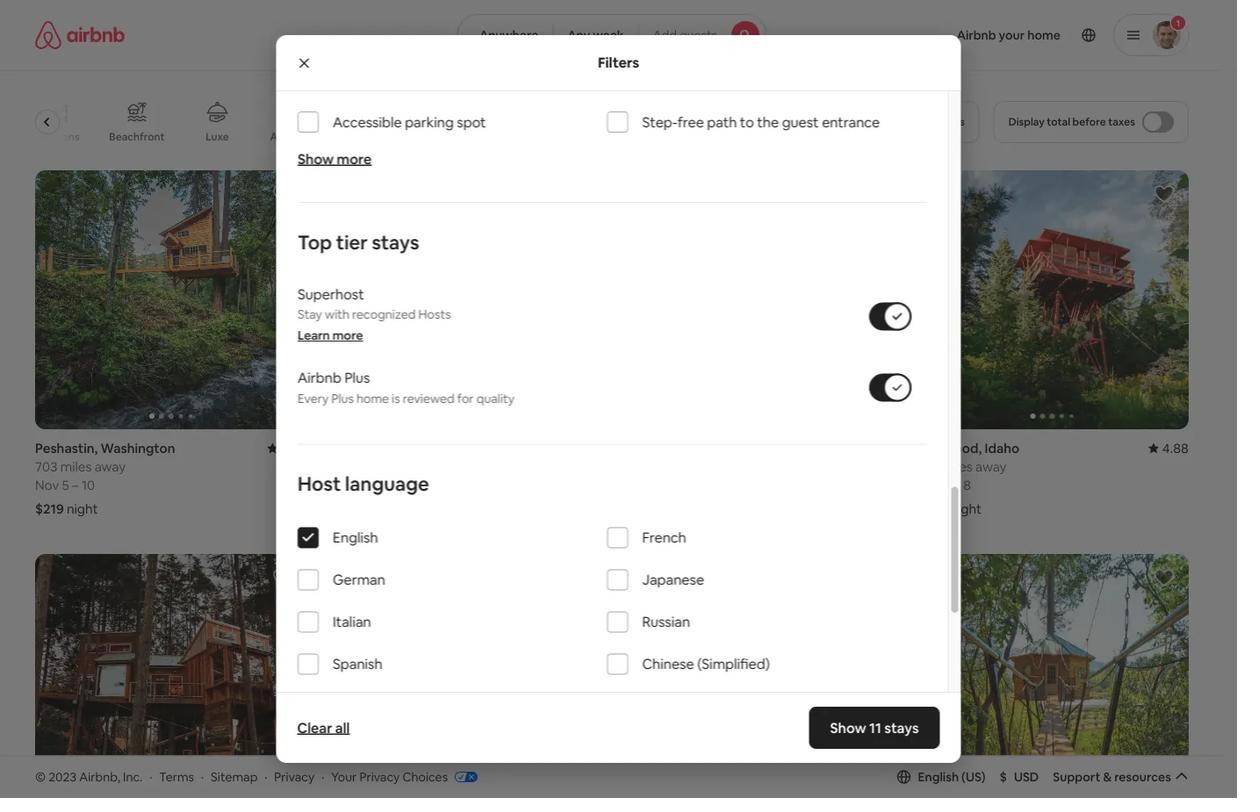 Task type: vqa. For each thing, say whether or not it's contained in the screenshot.
more
yes



Task type: describe. For each thing, give the bounding box(es) containing it.
with
[[325, 307, 349, 323]]

show more button
[[297, 150, 371, 168]]

show 11 stays link
[[809, 707, 940, 749]]

idaho
[[985, 440, 1020, 457]]

anywhere
[[479, 27, 539, 43]]

display total before taxes
[[1009, 115, 1136, 129]]

german
[[332, 571, 385, 589]]

coupeville, washington
[[623, 440, 769, 457]]

group containing national parks
[[32, 88, 888, 156]]

703
[[35, 458, 57, 475]]

superhost stay with recognized hosts learn more
[[297, 286, 451, 344]]

3
[[944, 476, 951, 494]]

host
[[297, 472, 341, 497]]

for
[[457, 391, 474, 406]]

mansions
[[34, 130, 80, 144]]

add to wishlist: peshastin, washington image
[[273, 184, 294, 205]]

quality
[[476, 391, 514, 406]]

step-
[[642, 114, 677, 132]]

add to wishlist: coupeville, washington image
[[860, 184, 881, 205]]

734
[[917, 458, 939, 475]]

away for peshastin,
[[95, 458, 126, 475]]

free
[[677, 114, 704, 132]]

taxes
[[1109, 115, 1136, 129]]

port
[[329, 440, 356, 457]]

add to wishlist: port angeles, washington image
[[567, 184, 588, 205]]

4
[[356, 476, 363, 494]]

show more
[[297, 150, 371, 168]]

language
[[345, 472, 429, 497]]

port angeles, washington 748 miles away nov 4 – 9
[[329, 440, 490, 494]]

filters dialog
[[276, 0, 961, 798]]

recognized
[[352, 307, 415, 323]]

3 · from the left
[[265, 769, 267, 785]]

your privacy choices link
[[331, 769, 478, 786]]

all
[[335, 719, 350, 737]]

more inside superhost stay with recognized hosts learn more
[[332, 328, 363, 344]]

reviewed
[[402, 391, 454, 406]]

terms link
[[159, 769, 194, 785]]

anywhere button
[[458, 14, 554, 56]]

tier
[[336, 230, 367, 255]]

parking
[[405, 114, 453, 132]]

amazing
[[271, 130, 315, 144]]

peshastin, washington 703 miles away nov 5 – 10 $219 night
[[35, 440, 175, 517]]

pools
[[317, 130, 344, 144]]

dec
[[917, 476, 941, 494]]

miles for nov
[[60, 458, 92, 475]]

clear all
[[297, 719, 350, 737]]

stay
[[297, 307, 322, 323]]

away for fernwood,
[[976, 458, 1007, 475]]

©
[[35, 769, 46, 785]]

stays for top tier stays
[[371, 230, 419, 255]]

usd
[[1014, 769, 1039, 785]]

homes
[[635, 130, 668, 144]]

11
[[870, 719, 882, 737]]

washington inside port angeles, washington 748 miles away nov 4 – 9
[[415, 440, 490, 457]]

5.0
[[877, 440, 895, 457]]

national
[[697, 130, 738, 143]]

coupeville,
[[623, 440, 692, 457]]

display
[[1009, 115, 1045, 129]]

add guests
[[653, 27, 718, 43]]

nov inside 'peshastin, washington 703 miles away nov 5 – 10 $219 night'
[[35, 476, 59, 494]]

– for dec
[[954, 476, 961, 494]]

fernwood,
[[917, 440, 982, 457]]

support
[[1053, 769, 1101, 785]]

tiny
[[612, 130, 633, 144]]

4.87 for second 4.87 out of 5 average rating 'icon' from right
[[281, 440, 308, 457]]

2 4.87 out of 5 average rating image from the left
[[561, 440, 602, 457]]

none search field containing anywhere
[[458, 14, 767, 56]]

night for 10
[[67, 500, 98, 517]]

english for english (us)
[[918, 769, 959, 785]]

support & resources
[[1053, 769, 1172, 785]]

top tier stays
[[297, 230, 419, 255]]

show for show 11 stays
[[830, 719, 867, 737]]

support & resources button
[[1053, 769, 1189, 785]]

add guests button
[[638, 14, 767, 56]]

the
[[757, 114, 779, 132]]

english (us)
[[918, 769, 986, 785]]

any
[[568, 27, 590, 43]]

miles inside port angeles, washington 748 miles away nov 4 – 9
[[354, 458, 385, 475]]

1 4.87 out of 5 average rating image from the left
[[267, 440, 308, 457]]

learn more link
[[297, 328, 363, 344]]

airbnb
[[297, 369, 341, 387]]

guests
[[680, 27, 718, 43]]

$219
[[35, 500, 64, 517]]

entrance
[[822, 114, 880, 132]]

sitemap
[[211, 769, 258, 785]]

every
[[297, 391, 328, 406]]

show map button
[[554, 679, 670, 721]]

resources
[[1115, 769, 1172, 785]]

$
[[1000, 769, 1007, 785]]

&
[[1104, 769, 1112, 785]]

hosts
[[418, 307, 451, 323]]

$ usd
[[1000, 769, 1039, 785]]

host language
[[297, 472, 429, 497]]

show map
[[572, 692, 632, 708]]



Task type: locate. For each thing, give the bounding box(es) containing it.
english for english
[[332, 529, 378, 547]]

add to wishlist: fernwood, idaho image
[[1154, 184, 1175, 205]]

away down 'angeles,'
[[388, 458, 419, 475]]

show inside 'link'
[[830, 719, 867, 737]]

your
[[331, 769, 357, 785]]

2 horizontal spatial washington
[[694, 440, 769, 457]]

0 horizontal spatial 4.87 out of 5 average rating image
[[267, 440, 308, 457]]

french
[[642, 529, 686, 547]]

show down amazing pools
[[297, 150, 334, 168]]

2 – from the left
[[366, 476, 373, 494]]

amazing pools
[[271, 130, 344, 144]]

0 horizontal spatial stays
[[371, 230, 419, 255]]

2 night from the left
[[951, 500, 982, 517]]

4.87
[[281, 440, 308, 457], [575, 440, 602, 457]]

plus right every
[[331, 391, 353, 406]]

terms · sitemap · privacy
[[159, 769, 315, 785]]

nov down 748 on the left
[[329, 476, 353, 494]]

beachfront
[[110, 130, 165, 144]]

airbnb,
[[79, 769, 120, 785]]

choices
[[403, 769, 448, 785]]

italian
[[332, 613, 371, 631]]

2 horizontal spatial miles
[[942, 458, 973, 475]]

chinese
[[642, 655, 694, 673]]

1 horizontal spatial nov
[[329, 476, 353, 494]]

1 vertical spatial plus
[[331, 391, 353, 406]]

profile element
[[788, 0, 1189, 70]]

– inside port angeles, washington 748 miles away nov 4 – 9
[[366, 476, 373, 494]]

inc.
[[123, 769, 143, 785]]

english up german at the bottom left of the page
[[332, 529, 378, 547]]

0 horizontal spatial show
[[297, 150, 334, 168]]

miles inside fernwood, idaho 734 miles away dec 3 – 8 $200 night
[[942, 458, 973, 475]]

1 4.87 from the left
[[281, 440, 308, 457]]

miles down peshastin,
[[60, 458, 92, 475]]

0 horizontal spatial 4.87
[[281, 440, 308, 457]]

4.87 left coupeville,
[[575, 440, 602, 457]]

None search field
[[458, 14, 767, 56]]

show inside 'button'
[[572, 692, 603, 708]]

–
[[72, 476, 79, 494], [366, 476, 373, 494], [954, 476, 961, 494]]

away inside 'peshastin, washington 703 miles away nov 5 – 10 $219 night'
[[95, 458, 126, 475]]

0 horizontal spatial miles
[[60, 458, 92, 475]]

2 vertical spatial show
[[830, 719, 867, 737]]

spot
[[457, 114, 486, 132]]

week
[[593, 27, 624, 43]]

1 washington from the left
[[101, 440, 175, 457]]

nov inside port angeles, washington 748 miles away nov 4 – 9
[[329, 476, 353, 494]]

· right terms "link"
[[201, 769, 204, 785]]

9
[[376, 476, 383, 494]]

domes
[[465, 130, 500, 144]]

0 vertical spatial stays
[[371, 230, 419, 255]]

· left the privacy link
[[265, 769, 267, 785]]

away down idaho
[[976, 458, 1007, 475]]

show left map
[[572, 692, 603, 708]]

$200
[[917, 500, 948, 517]]

night inside 'peshastin, washington 703 miles away nov 5 – 10 $219 night'
[[67, 500, 98, 517]]

4.88
[[1163, 440, 1189, 457]]

to
[[740, 114, 754, 132]]

stays for show 11 stays
[[885, 719, 919, 737]]

night for 8
[[951, 500, 982, 517]]

english left the (us)
[[918, 769, 959, 785]]

parks
[[740, 130, 768, 143]]

1 horizontal spatial 4.87
[[575, 440, 602, 457]]

spanish
[[332, 655, 382, 673]]

stays right tier
[[371, 230, 419, 255]]

map
[[606, 692, 632, 708]]

privacy link
[[274, 769, 315, 785]]

0 horizontal spatial washington
[[101, 440, 175, 457]]

2 horizontal spatial away
[[976, 458, 1007, 475]]

1 horizontal spatial night
[[951, 500, 982, 517]]

english inside filters dialog
[[332, 529, 378, 547]]

1 night from the left
[[67, 500, 98, 517]]

5
[[62, 476, 69, 494]]

clear
[[297, 719, 332, 737]]

display total before taxes button
[[994, 101, 1189, 143]]

show 11 stays
[[830, 719, 919, 737]]

1 horizontal spatial show
[[572, 692, 603, 708]]

4.87 out of 5 average rating image left coupeville,
[[561, 440, 602, 457]]

1 horizontal spatial miles
[[354, 458, 385, 475]]

japanese
[[642, 571, 704, 589]]

1 vertical spatial show
[[572, 692, 603, 708]]

8
[[964, 476, 971, 494]]

english (us) button
[[897, 769, 986, 785]]

miles inside 'peshastin, washington 703 miles away nov 5 – 10 $219 night'
[[60, 458, 92, 475]]

washington for coupeville, washington
[[694, 440, 769, 457]]

– right 5
[[72, 476, 79, 494]]

4.87 for first 4.87 out of 5 average rating 'icon' from the right
[[575, 440, 602, 457]]

group
[[32, 88, 888, 156], [35, 170, 308, 429], [329, 170, 602, 429], [623, 170, 895, 429], [917, 170, 1189, 429], [35, 554, 308, 798], [329, 554, 602, 798], [623, 554, 895, 798], [917, 554, 1189, 798]]

0 horizontal spatial privacy
[[274, 769, 315, 785]]

(us)
[[962, 769, 986, 785]]

more down pools
[[336, 150, 371, 168]]

night down 10
[[67, 500, 98, 517]]

privacy right your
[[360, 769, 400, 785]]

0 vertical spatial more
[[336, 150, 371, 168]]

4 · from the left
[[322, 769, 324, 785]]

– inside fernwood, idaho 734 miles away dec 3 – 8 $200 night
[[954, 476, 961, 494]]

washington right peshastin,
[[101, 440, 175, 457]]

0 horizontal spatial english
[[332, 529, 378, 547]]

home
[[356, 391, 389, 406]]

clear all button
[[289, 711, 359, 746]]

4.87 out of 5 average rating image
[[267, 440, 308, 457], [561, 440, 602, 457]]

0 vertical spatial show
[[297, 150, 334, 168]]

1 miles from the left
[[60, 458, 92, 475]]

guest
[[782, 114, 819, 132]]

privacy left your
[[274, 769, 315, 785]]

2 horizontal spatial –
[[954, 476, 961, 494]]

3 washington from the left
[[694, 440, 769, 457]]

accessible parking spot
[[332, 114, 486, 132]]

add to wishlist: cave junction, oregon image
[[1154, 567, 1175, 588]]

accessible
[[332, 114, 402, 132]]

2 4.87 from the left
[[575, 440, 602, 457]]

3 away from the left
[[976, 458, 1007, 475]]

· right inc. on the bottom left of the page
[[149, 769, 152, 785]]

show left '11'
[[830, 719, 867, 737]]

airbnb plus every plus home is reviewed for quality
[[297, 369, 514, 406]]

add
[[653, 27, 677, 43]]

away up 10
[[95, 458, 126, 475]]

night inside fernwood, idaho 734 miles away dec 3 – 8 $200 night
[[951, 500, 982, 517]]

any week button
[[553, 14, 639, 56]]

russian
[[642, 613, 690, 631]]

·
[[149, 769, 152, 785], [201, 769, 204, 785], [265, 769, 267, 785], [322, 769, 324, 785]]

terms
[[159, 769, 194, 785]]

© 2023 airbnb, inc. ·
[[35, 769, 152, 785]]

plus
[[344, 369, 370, 387], [331, 391, 353, 406]]

any week
[[568, 27, 624, 43]]

washington inside 'peshastin, washington 703 miles away nov 5 – 10 $219 night'
[[101, 440, 175, 457]]

1 horizontal spatial –
[[366, 476, 373, 494]]

(simplified)
[[697, 655, 770, 673]]

3 – from the left
[[954, 476, 961, 494]]

1 horizontal spatial privacy
[[360, 769, 400, 785]]

2 horizontal spatial show
[[830, 719, 867, 737]]

stays inside 'link'
[[885, 719, 919, 737]]

2 away from the left
[[388, 458, 419, 475]]

show for show more
[[297, 150, 334, 168]]

angeles,
[[358, 440, 412, 457]]

nov
[[35, 476, 59, 494], [329, 476, 353, 494]]

– left 9
[[366, 476, 373, 494]]

stays right '11'
[[885, 719, 919, 737]]

10
[[82, 476, 95, 494]]

– right '3'
[[954, 476, 961, 494]]

plus up home
[[344, 369, 370, 387]]

0 horizontal spatial nov
[[35, 476, 59, 494]]

path
[[707, 114, 737, 132]]

1 horizontal spatial english
[[918, 769, 959, 785]]

0 vertical spatial plus
[[344, 369, 370, 387]]

2 privacy from the left
[[360, 769, 400, 785]]

away inside fernwood, idaho 734 miles away dec 3 – 8 $200 night
[[976, 458, 1007, 475]]

1 horizontal spatial stays
[[885, 719, 919, 737]]

3 miles from the left
[[942, 458, 973, 475]]

washington down for
[[415, 440, 490, 457]]

– inside 'peshastin, washington 703 miles away nov 5 – 10 $219 night'
[[72, 476, 79, 494]]

· left your
[[322, 769, 324, 785]]

2 washington from the left
[[415, 440, 490, 457]]

4.87 up host
[[281, 440, 308, 457]]

– for nov
[[72, 476, 79, 494]]

camping
[[798, 130, 843, 144]]

1 privacy from the left
[[274, 769, 315, 785]]

2 miles from the left
[[354, 458, 385, 475]]

washington right coupeville,
[[694, 440, 769, 457]]

1 vertical spatial more
[[332, 328, 363, 344]]

add to wishlist: port angeles, washington image
[[273, 567, 294, 588]]

miles down fernwood,
[[942, 458, 973, 475]]

0 vertical spatial english
[[332, 529, 378, 547]]

2 nov from the left
[[329, 476, 353, 494]]

0 horizontal spatial night
[[67, 500, 98, 517]]

4.87 out of 5 average rating image up host
[[267, 440, 308, 457]]

1 away from the left
[[95, 458, 126, 475]]

show
[[297, 150, 334, 168], [572, 692, 603, 708], [830, 719, 867, 737]]

sitemap link
[[211, 769, 258, 785]]

privacy
[[274, 769, 315, 785], [360, 769, 400, 785]]

0 horizontal spatial away
[[95, 458, 126, 475]]

night down 8
[[951, 500, 982, 517]]

5.0 out of 5 average rating image
[[863, 440, 895, 457]]

learn
[[297, 328, 330, 344]]

peshastin,
[[35, 440, 98, 457]]

miles up 4
[[354, 458, 385, 475]]

national parks
[[697, 130, 768, 143]]

1 nov from the left
[[35, 476, 59, 494]]

away inside port angeles, washington 748 miles away nov 4 – 9
[[388, 458, 419, 475]]

1 · from the left
[[149, 769, 152, 785]]

1 vertical spatial stays
[[885, 719, 919, 737]]

1 – from the left
[[72, 476, 79, 494]]

748
[[329, 458, 351, 475]]

is
[[391, 391, 400, 406]]

1 horizontal spatial away
[[388, 458, 419, 475]]

before
[[1073, 115, 1106, 129]]

total
[[1047, 115, 1071, 129]]

0 horizontal spatial –
[[72, 476, 79, 494]]

1 horizontal spatial washington
[[415, 440, 490, 457]]

1 vertical spatial english
[[918, 769, 959, 785]]

filters
[[598, 54, 640, 72]]

fernwood, idaho 734 miles away dec 3 – 8 $200 night
[[917, 440, 1020, 517]]

your privacy choices
[[331, 769, 448, 785]]

more down with
[[332, 328, 363, 344]]

1 horizontal spatial 4.87 out of 5 average rating image
[[561, 440, 602, 457]]

nov down 703
[[35, 476, 59, 494]]

miles for dec
[[942, 458, 973, 475]]

show for show map
[[572, 692, 603, 708]]

2 · from the left
[[201, 769, 204, 785]]

washington for peshastin, washington 703 miles away nov 5 – 10 $219 night
[[101, 440, 175, 457]]

4.88 out of 5 average rating image
[[1149, 440, 1189, 457]]



